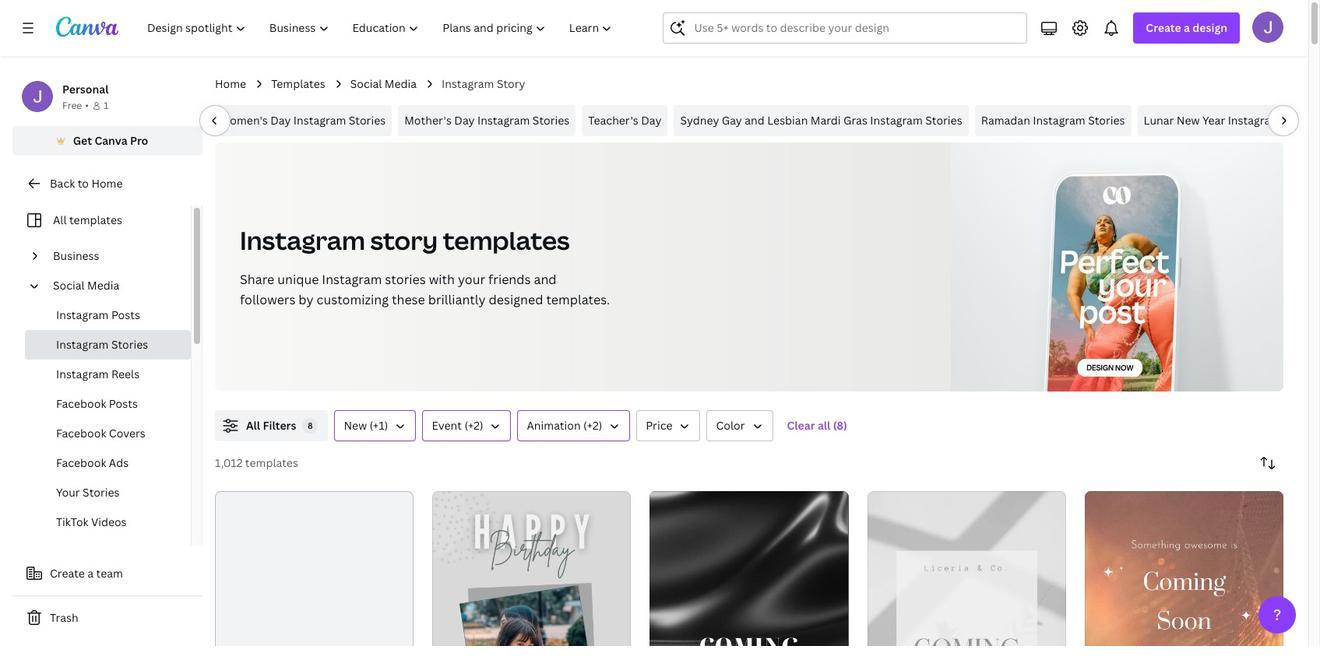 Task type: locate. For each thing, give the bounding box(es) containing it.
new (+1) button
[[335, 411, 416, 442]]

2 day from the left
[[454, 113, 475, 128]]

animation (+2)
[[527, 418, 602, 433]]

social for topmost social media link
[[350, 76, 382, 91]]

1 horizontal spatial templates
[[245, 456, 298, 470]]

all
[[53, 213, 67, 227], [246, 418, 260, 433]]

instagram up facebook posts
[[56, 367, 109, 382]]

1 vertical spatial social media
[[53, 278, 119, 293]]

instagram story templates image
[[951, 143, 1284, 392], [1047, 175, 1179, 412]]

create for create a design
[[1146, 20, 1181, 35]]

1 vertical spatial all
[[246, 418, 260, 433]]

1 horizontal spatial social
[[350, 76, 382, 91]]

day right teacher's in the top left of the page
[[641, 113, 662, 128]]

social media down top level navigation element
[[350, 76, 417, 91]]

1 vertical spatial media
[[87, 278, 119, 293]]

all inside all templates link
[[53, 213, 67, 227]]

instagram down templates link
[[294, 113, 346, 128]]

instagram down story
[[477, 113, 530, 128]]

0 horizontal spatial new
[[344, 418, 367, 433]]

a
[[1184, 20, 1190, 35], [87, 566, 94, 581]]

social media link
[[350, 76, 417, 93], [47, 271, 181, 301]]

instagram inside "lunar new year instagram stories" link
[[1228, 113, 1281, 128]]

year
[[1203, 113, 1225, 128]]

ramadan
[[981, 113, 1030, 128]]

0 horizontal spatial social media
[[53, 278, 119, 293]]

event (+2)
[[432, 418, 483, 433]]

create inside button
[[50, 566, 85, 581]]

0 vertical spatial social media
[[350, 76, 417, 91]]

(+2) right the event
[[465, 418, 483, 433]]

create left design
[[1146, 20, 1181, 35]]

0 vertical spatial new
[[1177, 113, 1200, 128]]

create
[[1146, 20, 1181, 35], [50, 566, 85, 581]]

grey shadow coming soon announcement instagram story image
[[867, 492, 1066, 647]]

day
[[270, 113, 291, 128], [454, 113, 475, 128], [641, 113, 662, 128]]

facebook inside facebook ads link
[[56, 456, 106, 470]]

1 horizontal spatial new
[[1177, 113, 1200, 128]]

templates for 1,012 templates
[[245, 456, 298, 470]]

new
[[1177, 113, 1200, 128], [344, 418, 367, 433]]

0 horizontal spatial social
[[53, 278, 85, 293]]

stories inside the your stories link
[[83, 485, 120, 500]]

0 horizontal spatial a
[[87, 566, 94, 581]]

1 horizontal spatial (+2)
[[584, 418, 602, 433]]

0 vertical spatial media
[[385, 76, 417, 91]]

instagram right year
[[1228, 113, 1281, 128]]

home up women's
[[215, 76, 246, 91]]

facebook up your stories
[[56, 456, 106, 470]]

2 horizontal spatial day
[[641, 113, 662, 128]]

0 horizontal spatial (+2)
[[465, 418, 483, 433]]

clear
[[787, 418, 815, 433]]

free
[[62, 99, 82, 112]]

stories inside "mother's day instagram stories" link
[[533, 113, 570, 128]]

women's day instagram stories
[[220, 113, 386, 128]]

all for all filters
[[246, 418, 260, 433]]

0 vertical spatial all
[[53, 213, 67, 227]]

0 vertical spatial facebook
[[56, 396, 106, 411]]

create for create a team
[[50, 566, 85, 581]]

mother's
[[404, 113, 452, 128]]

0 horizontal spatial media
[[87, 278, 119, 293]]

instagram up instagram stories
[[56, 308, 109, 322]]

social down business
[[53, 278, 85, 293]]

all left filters
[[246, 418, 260, 433]]

facebook covers
[[56, 426, 146, 441]]

facebook for facebook covers
[[56, 426, 106, 441]]

and right gay
[[745, 113, 765, 128]]

2 facebook from the top
[[56, 426, 106, 441]]

social
[[350, 76, 382, 91], [53, 278, 85, 293]]

0 vertical spatial a
[[1184, 20, 1190, 35]]

0 horizontal spatial templates
[[69, 213, 122, 227]]

1 day from the left
[[270, 113, 291, 128]]

1 vertical spatial and
[[534, 271, 557, 288]]

facebook down instagram reels
[[56, 396, 106, 411]]

2 vertical spatial facebook
[[56, 456, 106, 470]]

animation
[[527, 418, 581, 433]]

social down top level navigation element
[[350, 76, 382, 91]]

price button
[[637, 411, 701, 442]]

0 horizontal spatial all
[[53, 213, 67, 227]]

Search search field
[[694, 13, 1018, 43]]

facebook posts link
[[25, 389, 191, 419]]

facebook ads
[[56, 456, 129, 470]]

1 vertical spatial social media link
[[47, 271, 181, 301]]

facebook
[[56, 396, 106, 411], [56, 426, 106, 441], [56, 456, 106, 470]]

all down back
[[53, 213, 67, 227]]

these
[[392, 291, 425, 308]]

1 vertical spatial posts
[[109, 396, 138, 411]]

instagram right gras
[[870, 113, 923, 128]]

day right women's
[[270, 113, 291, 128]]

back
[[50, 176, 75, 191]]

facebook posts
[[56, 396, 138, 411]]

all
[[818, 418, 831, 433]]

stories
[[349, 113, 386, 128], [533, 113, 570, 128], [926, 113, 962, 128], [1088, 113, 1125, 128], [1283, 113, 1320, 128], [111, 337, 148, 352], [83, 485, 120, 500]]

1 vertical spatial social
[[53, 278, 85, 293]]

new left year
[[1177, 113, 1200, 128]]

social media link up instagram posts
[[47, 271, 181, 301]]

1 (+2) from the left
[[465, 418, 483, 433]]

1 horizontal spatial media
[[385, 76, 417, 91]]

1 horizontal spatial create
[[1146, 20, 1181, 35]]

3 day from the left
[[641, 113, 662, 128]]

tiktok videos link
[[25, 508, 191, 537]]

2 (+2) from the left
[[584, 418, 602, 433]]

(+2) right animation
[[584, 418, 602, 433]]

1 vertical spatial new
[[344, 418, 367, 433]]

1 horizontal spatial a
[[1184, 20, 1190, 35]]

a inside button
[[87, 566, 94, 581]]

None search field
[[663, 12, 1028, 44]]

get
[[73, 133, 92, 148]]

facebook for facebook ads
[[56, 456, 106, 470]]

facebook inside 'facebook posts' link
[[56, 396, 106, 411]]

gras
[[844, 113, 868, 128]]

(+2)
[[465, 418, 483, 433], [584, 418, 602, 433]]

templates up the friends
[[443, 224, 570, 257]]

1 vertical spatial create
[[50, 566, 85, 581]]

media up mother's
[[385, 76, 417, 91]]

business
[[53, 248, 99, 263]]

instagram up customizing
[[322, 271, 382, 288]]

trash
[[50, 611, 78, 625]]

0 vertical spatial social
[[350, 76, 382, 91]]

facebook ads link
[[25, 449, 191, 478]]

social for social media link to the left
[[53, 278, 85, 293]]

day right mother's
[[454, 113, 475, 128]]

friends
[[488, 271, 531, 288]]

with
[[429, 271, 455, 288]]

social media link down top level navigation element
[[350, 76, 417, 93]]

stories inside sydney gay and lesbian mardi gras instagram stories link
[[926, 113, 962, 128]]

sydney gay and lesbian mardi gras instagram stories
[[680, 113, 962, 128]]

social media for topmost social media link
[[350, 76, 417, 91]]

a left team
[[87, 566, 94, 581]]

templates down "all filters"
[[245, 456, 298, 470]]

0 horizontal spatial create
[[50, 566, 85, 581]]

instagram right ramadan
[[1033, 113, 1086, 128]]

create left team
[[50, 566, 85, 581]]

1 vertical spatial a
[[87, 566, 94, 581]]

instagram inside sydney gay and lesbian mardi gras instagram stories link
[[870, 113, 923, 128]]

and up designed
[[534, 271, 557, 288]]

posts up instagram stories
[[111, 308, 140, 322]]

1,012
[[215, 456, 243, 470]]

create a blank instagram story element
[[215, 492, 414, 647]]

teacher's
[[588, 113, 639, 128]]

0 vertical spatial create
[[1146, 20, 1181, 35]]

create a design button
[[1134, 12, 1240, 44]]

1 horizontal spatial and
[[745, 113, 765, 128]]

facebook inside facebook covers link
[[56, 426, 106, 441]]

templates inside all templates link
[[69, 213, 122, 227]]

canva
[[95, 133, 127, 148]]

instagram up mother's day instagram stories at the left top of the page
[[442, 76, 494, 91]]

0 vertical spatial and
[[745, 113, 765, 128]]

0 horizontal spatial and
[[534, 271, 557, 288]]

3 facebook from the top
[[56, 456, 106, 470]]

instagram up instagram reels
[[56, 337, 109, 352]]

templates down back to home
[[69, 213, 122, 227]]

your stories
[[56, 485, 120, 500]]

1 horizontal spatial social media link
[[350, 76, 417, 93]]

0 horizontal spatial day
[[270, 113, 291, 128]]

1 vertical spatial facebook
[[56, 426, 106, 441]]

home
[[215, 76, 246, 91], [91, 176, 123, 191]]

lesbian
[[767, 113, 808, 128]]

story
[[497, 76, 525, 91]]

•
[[85, 99, 89, 112]]

a inside dropdown button
[[1184, 20, 1190, 35]]

instagram inside instagram reels link
[[56, 367, 109, 382]]

1 vertical spatial home
[[91, 176, 123, 191]]

pro
[[130, 133, 148, 148]]

covers
[[109, 426, 146, 441]]

media up instagram posts
[[87, 278, 119, 293]]

filters
[[263, 418, 296, 433]]

1 horizontal spatial day
[[454, 113, 475, 128]]

instagram stories
[[56, 337, 148, 352]]

(+2) for event (+2)
[[465, 418, 483, 433]]

1 horizontal spatial home
[[215, 76, 246, 91]]

new left (+1)
[[344, 418, 367, 433]]

facebook covers link
[[25, 419, 191, 449]]

1 horizontal spatial all
[[246, 418, 260, 433]]

facebook up facebook ads at the bottom
[[56, 426, 106, 441]]

social media down business
[[53, 278, 119, 293]]

a left design
[[1184, 20, 1190, 35]]

instagram story templates
[[240, 224, 570, 257]]

business link
[[47, 241, 181, 271]]

new (+1)
[[344, 418, 388, 433]]

create inside dropdown button
[[1146, 20, 1181, 35]]

sydney
[[680, 113, 719, 128]]

1 facebook from the top
[[56, 396, 106, 411]]

customizing
[[317, 291, 389, 308]]

instagram
[[442, 76, 494, 91], [294, 113, 346, 128], [477, 113, 530, 128], [870, 113, 923, 128], [1033, 113, 1086, 128], [1228, 113, 1281, 128], [240, 224, 365, 257], [322, 271, 382, 288], [56, 308, 109, 322], [56, 337, 109, 352], [56, 367, 109, 382]]

1 horizontal spatial social media
[[350, 76, 417, 91]]

home right to
[[91, 176, 123, 191]]

posts down reels
[[109, 396, 138, 411]]

0 vertical spatial posts
[[111, 308, 140, 322]]



Task type: describe. For each thing, give the bounding box(es) containing it.
event
[[432, 418, 462, 433]]

a for design
[[1184, 20, 1190, 35]]

media for social media link to the left
[[87, 278, 119, 293]]

your
[[458, 271, 485, 288]]

Sort by button
[[1253, 448, 1284, 479]]

your stories link
[[25, 478, 191, 508]]

templates
[[271, 76, 325, 91]]

teacher's day link
[[582, 105, 668, 136]]

get canva pro button
[[12, 126, 203, 156]]

posts for instagram posts
[[111, 308, 140, 322]]

(8)
[[833, 418, 847, 433]]

by
[[299, 291, 314, 308]]

women's
[[220, 113, 268, 128]]

templates.
[[546, 291, 610, 308]]

stories
[[385, 271, 426, 288]]

animation (+2) button
[[518, 411, 630, 442]]

all for all templates
[[53, 213, 67, 227]]

tiktok videos
[[56, 515, 127, 530]]

1
[[104, 99, 108, 112]]

instagram story
[[442, 76, 525, 91]]

day for teacher's
[[641, 113, 662, 128]]

new inside button
[[344, 418, 367, 433]]

free •
[[62, 99, 89, 112]]

instagram reels
[[56, 367, 140, 382]]

(+2) for animation (+2)
[[584, 418, 602, 433]]

day for women's
[[270, 113, 291, 128]]

your
[[56, 485, 80, 500]]

tiktok
[[56, 515, 88, 530]]

(+1)
[[370, 418, 388, 433]]

stories inside "lunar new year instagram stories" link
[[1283, 113, 1320, 128]]

back to home
[[50, 176, 123, 191]]

event (+2) button
[[423, 411, 511, 442]]

gay
[[722, 113, 742, 128]]

templates link
[[271, 76, 325, 93]]

videos
[[91, 515, 127, 530]]

ads
[[109, 456, 129, 470]]

designed
[[489, 291, 543, 308]]

stories inside ramadan instagram stories link
[[1088, 113, 1125, 128]]

lunar new year instagram stories
[[1144, 113, 1320, 128]]

instagram posts link
[[25, 301, 191, 330]]

lunar new year instagram stories link
[[1138, 105, 1320, 136]]

create a team button
[[12, 559, 203, 590]]

instagram posts
[[56, 308, 140, 322]]

followers
[[240, 291, 296, 308]]

story
[[370, 224, 438, 257]]

media for topmost social media link
[[385, 76, 417, 91]]

back to home link
[[12, 168, 203, 199]]

personal
[[62, 82, 109, 97]]

2 horizontal spatial templates
[[443, 224, 570, 257]]

teacher's day
[[588, 113, 662, 128]]

0 horizontal spatial home
[[91, 176, 123, 191]]

create a team
[[50, 566, 123, 581]]

top level navigation element
[[137, 12, 626, 44]]

8 filter options selected element
[[303, 418, 318, 434]]

jacob simon image
[[1253, 12, 1284, 43]]

stories inside women's day instagram stories link
[[349, 113, 386, 128]]

mother's day instagram stories
[[404, 113, 570, 128]]

all filters
[[246, 418, 296, 433]]

share
[[240, 271, 274, 288]]

facebook for facebook posts
[[56, 396, 106, 411]]

share unique instagram stories with your friends and followers by customizing these brilliantly designed templates.
[[240, 271, 610, 308]]

instagram up unique
[[240, 224, 365, 257]]

brilliantly
[[428, 291, 486, 308]]

0 vertical spatial home
[[215, 76, 246, 91]]

clear all (8) button
[[779, 411, 855, 442]]

lunar
[[1144, 113, 1174, 128]]

ramadan instagram stories link
[[975, 105, 1132, 136]]

social media for social media link to the left
[[53, 278, 119, 293]]

color button
[[707, 411, 773, 442]]

women's day instagram stories link
[[214, 105, 392, 136]]

instagram reels link
[[25, 360, 191, 389]]

a for team
[[87, 566, 94, 581]]

instagram inside instagram posts link
[[56, 308, 109, 322]]

all templates
[[53, 213, 122, 227]]

instagram inside "mother's day instagram stories" link
[[477, 113, 530, 128]]

to
[[78, 176, 89, 191]]

posts for facebook posts
[[109, 396, 138, 411]]

all templates link
[[22, 206, 181, 235]]

0 horizontal spatial social media link
[[47, 271, 181, 301]]

instagram inside share unique instagram stories with your friends and followers by customizing these brilliantly designed templates.
[[322, 271, 382, 288]]

reels
[[111, 367, 140, 382]]

1,012 templates
[[215, 456, 298, 470]]

trash link
[[12, 603, 203, 634]]

mardi
[[811, 113, 841, 128]]

color
[[716, 418, 745, 433]]

mother's day instagram stories link
[[398, 105, 576, 136]]

day for mother's
[[454, 113, 475, 128]]

instagram inside women's day instagram stories link
[[294, 113, 346, 128]]

instagram inside ramadan instagram stories link
[[1033, 113, 1086, 128]]

0 vertical spatial social media link
[[350, 76, 417, 93]]

price
[[646, 418, 673, 433]]

get canva pro
[[73, 133, 148, 148]]

and inside share unique instagram stories with your friends and followers by customizing these brilliantly designed templates.
[[534, 271, 557, 288]]

home link
[[215, 76, 246, 93]]

create a design
[[1146, 20, 1228, 35]]

design
[[1193, 20, 1228, 35]]

ramadan instagram stories
[[981, 113, 1125, 128]]

templates for all templates
[[69, 213, 122, 227]]

8
[[308, 420, 313, 432]]

unique
[[277, 271, 319, 288]]

clear all (8)
[[787, 418, 847, 433]]



Task type: vqa. For each thing, say whether or not it's contained in the screenshot.
Sticky Notes in the left bottom of the page
no



